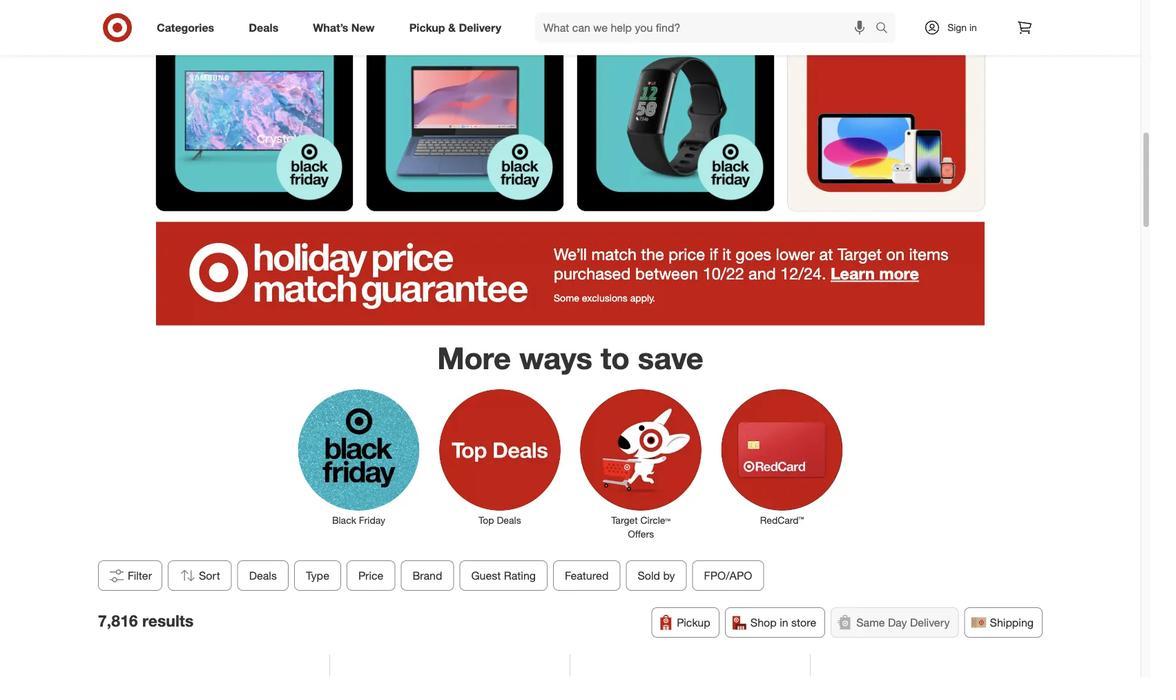 Task type: vqa. For each thing, say whether or not it's contained in the screenshot.
price
yes



Task type: describe. For each thing, give the bounding box(es) containing it.
price
[[669, 245, 706, 265]]

12/24.
[[781, 264, 827, 284]]

some exclusions apply.
[[554, 293, 656, 305]]

fpo/apo
[[705, 570, 753, 583]]

brand
[[413, 570, 443, 583]]

sign in link
[[913, 12, 999, 43]]

shop in store
[[751, 617, 817, 630]]

top deals link
[[430, 387, 571, 528]]

at
[[820, 245, 834, 265]]

new
[[352, 21, 375, 34]]

more ways to save
[[438, 340, 704, 377]]

categories link
[[145, 12, 232, 43]]

sign in
[[948, 21, 978, 34]]

&
[[448, 21, 456, 34]]

price button
[[347, 561, 396, 592]]

sold by
[[638, 570, 676, 583]]

top
[[479, 515, 494, 527]]

target inside target circle™ offers
[[612, 515, 638, 527]]

guest rating button
[[460, 561, 548, 592]]

black
[[332, 515, 356, 527]]

guest
[[472, 570, 501, 583]]

what's
[[313, 21, 349, 34]]

more
[[438, 340, 511, 377]]

target inside we'll match the price if it goes lower at target on items purchased between 10/22 and 12/24.
[[838, 245, 882, 265]]

2 target black friday image from the left
[[367, 14, 564, 211]]

it
[[723, 245, 732, 265]]

results
[[142, 612, 194, 632]]

1 target black friday image from the left
[[156, 14, 353, 211]]

guest rating
[[472, 570, 536, 583]]

target circle™ offers
[[612, 515, 671, 541]]

on
[[887, 245, 905, 265]]

between
[[636, 264, 699, 284]]

featured
[[565, 570, 609, 583]]

circle™
[[641, 515, 671, 527]]

day
[[889, 617, 908, 630]]

what's new
[[313, 21, 375, 34]]

we'll
[[554, 245, 587, 265]]

pickup & delivery link
[[398, 12, 519, 43]]

shipping
[[991, 617, 1034, 630]]

pickup & delivery
[[410, 21, 502, 34]]

shop
[[751, 617, 777, 630]]

same
[[857, 617, 886, 630]]

shipping button
[[965, 608, 1043, 639]]

items
[[910, 245, 949, 265]]

redcard™ link
[[712, 387, 853, 528]]

the
[[642, 245, 665, 265]]

search
[[870, 22, 903, 36]]

black friday
[[332, 515, 386, 527]]

type
[[306, 570, 330, 583]]

top deals
[[479, 515, 521, 527]]

shop in store button
[[725, 608, 826, 639]]

featured button
[[554, 561, 621, 592]]

1 vertical spatial deals
[[497, 515, 521, 527]]

pickup for pickup & delivery
[[410, 21, 445, 34]]

learn more
[[831, 264, 920, 284]]

What can we help you find? suggestions appear below search field
[[536, 12, 880, 43]]

lower
[[776, 245, 815, 265]]

match
[[592, 245, 637, 265]]

price
[[359, 570, 384, 583]]

offers
[[628, 529, 654, 541]]

3 target black friday image from the left
[[578, 14, 775, 211]]



Task type: locate. For each thing, give the bounding box(es) containing it.
deals
[[249, 21, 279, 34], [497, 515, 521, 527], [249, 570, 277, 583]]

deals for the deals link
[[249, 21, 279, 34]]

in for sign
[[970, 21, 978, 34]]

1 horizontal spatial delivery
[[911, 617, 950, 630]]

delivery right &
[[459, 21, 502, 34]]

purchased
[[554, 264, 631, 284]]

target black friday image
[[156, 14, 353, 211], [367, 14, 564, 211], [578, 14, 775, 211]]

1 horizontal spatial target
[[838, 245, 882, 265]]

1 horizontal spatial target black friday image
[[367, 14, 564, 211]]

1 vertical spatial pickup
[[677, 617, 711, 630]]

0 horizontal spatial pickup
[[410, 21, 445, 34]]

delivery for pickup & delivery
[[459, 21, 502, 34]]

to
[[601, 340, 630, 377]]

deals left what's
[[249, 21, 279, 34]]

1 vertical spatial delivery
[[911, 617, 950, 630]]

and
[[749, 264, 776, 284]]

filter button
[[98, 561, 162, 592]]

10/22
[[703, 264, 745, 284]]

0 horizontal spatial delivery
[[459, 21, 502, 34]]

in left 'store'
[[780, 617, 789, 630]]

black friday link
[[288, 387, 430, 528]]

in for shop
[[780, 617, 789, 630]]

if
[[710, 245, 718, 265]]

deals for deals "button"
[[249, 570, 277, 583]]

sort
[[199, 570, 220, 583]]

7,816 results
[[98, 612, 194, 632]]

deals inside "button"
[[249, 570, 277, 583]]

sold by button
[[626, 561, 687, 592]]

goes
[[736, 245, 772, 265]]

search button
[[870, 12, 903, 46]]

sign
[[948, 21, 967, 34]]

pickup
[[410, 21, 445, 34], [677, 617, 711, 630]]

store
[[792, 617, 817, 630]]

in inside sign in link
[[970, 21, 978, 34]]

deals button
[[238, 561, 289, 592]]

0 horizontal spatial in
[[780, 617, 789, 630]]

save
[[638, 340, 704, 377]]

deals link
[[237, 12, 296, 43]]

same day delivery button
[[831, 608, 959, 639]]

filter
[[128, 570, 152, 583]]

fpo/apo button
[[693, 561, 765, 592]]

0 vertical spatial pickup
[[410, 21, 445, 34]]

in right sign
[[970, 21, 978, 34]]

target up offers
[[612, 515, 638, 527]]

1 vertical spatial target
[[612, 515, 638, 527]]

1 vertical spatial in
[[780, 617, 789, 630]]

sold
[[638, 570, 661, 583]]

what's new link
[[301, 12, 392, 43]]

target holiday price match guarantee image
[[156, 222, 985, 326]]

sort button
[[168, 561, 232, 592]]

target right at
[[838, 245, 882, 265]]

0 vertical spatial in
[[970, 21, 978, 34]]

delivery for same day delivery
[[911, 617, 950, 630]]

rating
[[504, 570, 536, 583]]

0 vertical spatial delivery
[[459, 21, 502, 34]]

pickup inside button
[[677, 617, 711, 630]]

2 horizontal spatial target black friday image
[[578, 14, 775, 211]]

learn
[[831, 264, 875, 284]]

exclusions
[[582, 293, 628, 305]]

pickup down fpo/apo button
[[677, 617, 711, 630]]

deals right top at the left of the page
[[497, 515, 521, 527]]

redcard™
[[761, 515, 804, 527]]

0 horizontal spatial target
[[612, 515, 638, 527]]

more
[[880, 264, 920, 284]]

some
[[554, 293, 580, 305]]

1 horizontal spatial pickup
[[677, 617, 711, 630]]

same day delivery
[[857, 617, 950, 630]]

1 horizontal spatial in
[[970, 21, 978, 34]]

categories
[[157, 21, 214, 34]]

7,816
[[98, 612, 138, 632]]

0 horizontal spatial target black friday image
[[156, 14, 353, 211]]

ways
[[520, 340, 593, 377]]

pickup for pickup
[[677, 617, 711, 630]]

0 vertical spatial target
[[838, 245, 882, 265]]

in inside 'shop in store' 'button'
[[780, 617, 789, 630]]

delivery right day
[[911, 617, 950, 630]]

delivery inside button
[[911, 617, 950, 630]]

by
[[664, 570, 676, 583]]

in
[[970, 21, 978, 34], [780, 617, 789, 630]]

target
[[838, 245, 882, 265], [612, 515, 638, 527]]

apply.
[[631, 293, 656, 305]]

2 vertical spatial deals
[[249, 570, 277, 583]]

0 vertical spatial deals
[[249, 21, 279, 34]]

pickup button
[[652, 608, 720, 639]]

brand button
[[401, 561, 454, 592]]

delivery
[[459, 21, 502, 34], [911, 617, 950, 630]]

friday
[[359, 515, 386, 527]]

we'll match the price if it goes lower at target on items purchased between 10/22 and 12/24.
[[554, 245, 949, 284]]

pickup left &
[[410, 21, 445, 34]]

deals right sort
[[249, 570, 277, 583]]

type button
[[294, 561, 341, 592]]



